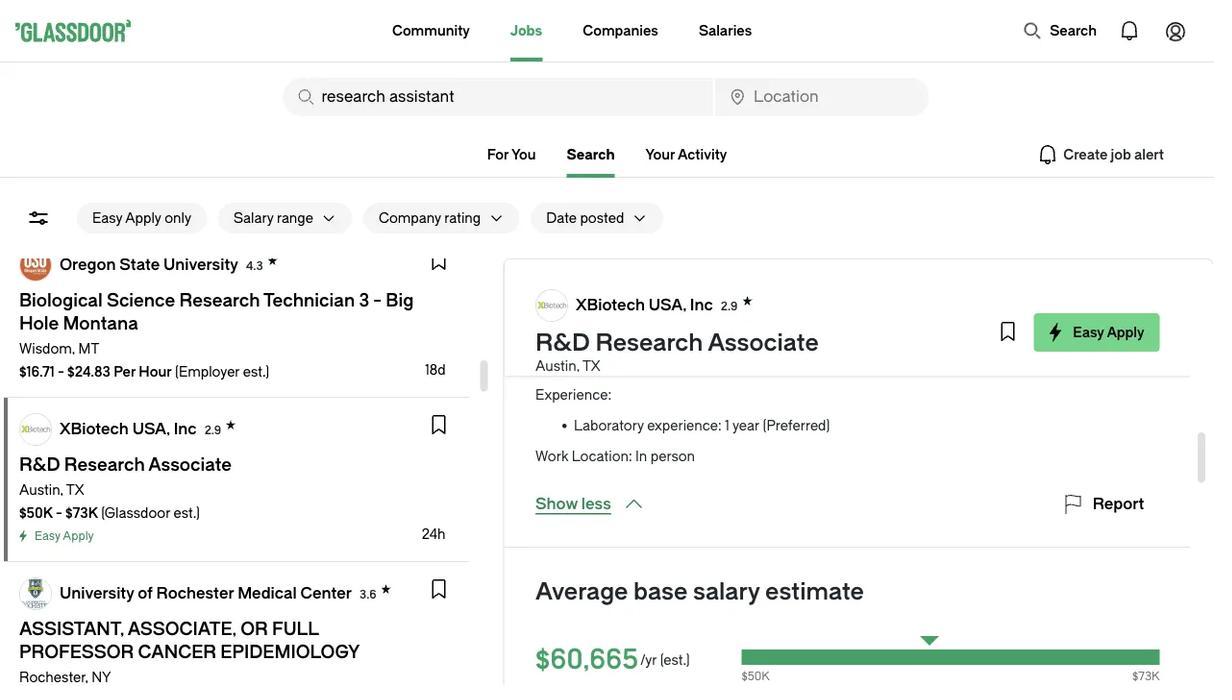Task type: describe. For each thing, give the bounding box(es) containing it.
companies link
[[583, 0, 658, 62]]

oregon state university logo image
[[20, 250, 51, 281]]

university of rochester medical center
[[60, 585, 352, 602]]

0 vertical spatial xbiotech usa, inc logo image
[[536, 290, 567, 321]]

oregon state university
[[60, 256, 238, 274]]

for you link
[[487, 147, 536, 162]]

report
[[1092, 496, 1144, 513]]

r&d research associate austin, tx
[[535, 330, 818, 374]]

ny
[[91, 670, 111, 685]]

Search keyword field
[[283, 78, 713, 116]]

0 horizontal spatial xbiotech usa, inc
[[60, 420, 197, 438]]

1
[[725, 418, 729, 434]]

2 vertical spatial easy
[[35, 530, 60, 543]]

1 vertical spatial usa,
[[132, 420, 170, 438]]

average base salary estimate
[[535, 579, 864, 606]]

$50k inside austin, tx $50k - $73k (glassdoor est.)
[[19, 505, 53, 521]]

company rating
[[379, 210, 481, 226]]

bachelor's
[[574, 356, 641, 372]]

university of rochester medical center logo image
[[20, 579, 51, 610]]

24h
[[422, 526, 446, 542]]

$60,665 /yr (est.)
[[535, 644, 690, 676]]

0 horizontal spatial easy apply
[[35, 530, 94, 543]]

est.) inside austin, tx $50k - $73k (glassdoor est.)
[[174, 505, 200, 521]]

work location: in person
[[535, 448, 695, 464]]

salaries link
[[699, 0, 752, 62]]

companies
[[583, 23, 658, 38]]

austin, tx $50k - $73k (glassdoor est.)
[[19, 482, 200, 521]]

oregon
[[60, 256, 116, 274]]

you
[[511, 147, 536, 162]]

apply inside button
[[125, 210, 161, 226]]

3.6
[[360, 588, 376, 601]]

posted
[[580, 210, 624, 226]]

1 vertical spatial $73k
[[1132, 670, 1159, 684]]

jobs
[[510, 23, 543, 38]]

rochester, ny
[[19, 670, 111, 685]]

0 horizontal spatial (preferred)
[[645, 356, 712, 372]]

tx inside r&d research associate austin, tx
[[582, 358, 600, 374]]

of
[[138, 585, 153, 602]]

salary
[[693, 579, 759, 606]]

0 horizontal spatial apply
[[63, 530, 94, 543]]

none field search location
[[715, 78, 929, 116]]

18d
[[425, 362, 446, 378]]

Search location field
[[715, 78, 929, 116]]

bachelor's (preferred)
[[574, 356, 712, 372]]

0 vertical spatial university
[[164, 256, 238, 274]]

rating
[[445, 210, 481, 226]]

(required)
[[1084, 295, 1149, 311]]

per
[[114, 364, 136, 380]]

community
[[392, 23, 470, 38]]

company rating button
[[363, 203, 481, 234]]

planning
[[823, 295, 878, 311]]

commute
[[740, 295, 803, 311]]

$73k inside austin, tx $50k - $73k (glassdoor est.)
[[65, 505, 98, 521]]

show less
[[535, 496, 611, 513]]

1 vertical spatial xbiotech usa, inc logo image
[[20, 414, 51, 445]]

austin, for austin, tx 78744: reliably commute or planning to relocate before starting work (required)
[[574, 295, 618, 311]]

date
[[546, 210, 577, 226]]

rochester,
[[19, 670, 88, 685]]

year
[[732, 418, 759, 434]]

relocate
[[897, 295, 949, 311]]

easy apply button
[[1033, 313, 1159, 352]]

location:
[[571, 448, 632, 464]]

salaries
[[699, 23, 752, 38]]

jobs link
[[510, 0, 543, 62]]

before
[[953, 295, 994, 311]]

work
[[535, 448, 568, 464]]

78744:
[[642, 295, 683, 311]]

easy inside button
[[92, 210, 122, 226]]

date posted
[[546, 210, 624, 226]]

$24.83
[[67, 364, 110, 380]]

easy apply only
[[92, 210, 191, 226]]

austin, tx 78744: reliably commute or planning to relocate before starting work (required)
[[574, 295, 1149, 311]]

your activity
[[646, 147, 727, 162]]

show less button
[[535, 493, 645, 516]]

1 vertical spatial university
[[60, 585, 134, 602]]

work
[[1049, 295, 1080, 311]]

1 horizontal spatial $50k
[[741, 670, 769, 684]]

your
[[646, 147, 675, 162]]

center
[[300, 585, 352, 602]]

less
[[581, 496, 611, 513]]

- for $24.83
[[58, 364, 64, 380]]

inc for bottom xbiotech usa, inc logo
[[174, 420, 197, 438]]

research
[[595, 330, 703, 357]]



Task type: locate. For each thing, give the bounding box(es) containing it.
easy inside button
[[1073, 324, 1104, 340]]

usa, up research
[[648, 296, 686, 314]]

1 horizontal spatial easy
[[92, 210, 122, 226]]

2 none field from the left
[[715, 78, 929, 116]]

range
[[277, 210, 313, 226]]

$50k down salary
[[741, 670, 769, 684]]

mt
[[78, 341, 99, 357]]

(preferred) up "experience:"
[[645, 356, 712, 372]]

(employer
[[175, 364, 240, 380]]

only
[[165, 210, 191, 226]]

open filter menu image
[[27, 207, 50, 230]]

- inside 'wisdom, mt $16.71 - $24.83 per hour (employer est.)'
[[58, 364, 64, 380]]

0 vertical spatial -
[[58, 364, 64, 380]]

austin, for austin, tx $50k - $73k (glassdoor est.)
[[19, 482, 63, 498]]

estimate
[[765, 579, 864, 606]]

apply left only
[[125, 210, 161, 226]]

1 horizontal spatial none field
[[715, 78, 929, 116]]

medical
[[238, 585, 297, 602]]

0 vertical spatial xbiotech
[[575, 296, 645, 314]]

easy apply only button
[[77, 203, 207, 234]]

$16.71
[[19, 364, 55, 380]]

0 horizontal spatial xbiotech
[[60, 420, 129, 438]]

easy
[[92, 210, 122, 226], [1073, 324, 1104, 340], [35, 530, 60, 543]]

0 vertical spatial tx
[[621, 295, 638, 311]]

1 horizontal spatial xbiotech
[[575, 296, 645, 314]]

university
[[164, 256, 238, 274], [60, 585, 134, 602]]

university left "of"
[[60, 585, 134, 602]]

date posted button
[[531, 203, 624, 234]]

0 vertical spatial inc
[[690, 296, 713, 314]]

0 vertical spatial (preferred)
[[645, 356, 712, 372]]

salary range
[[234, 210, 313, 226]]

easy apply inside button
[[1073, 324, 1144, 340]]

salary
[[234, 210, 274, 226]]

tx inside austin, tx $50k - $73k (glassdoor est.)
[[66, 482, 84, 498]]

0 horizontal spatial university
[[60, 585, 134, 602]]

1 vertical spatial inc
[[174, 420, 197, 438]]

0 horizontal spatial est.)
[[174, 505, 200, 521]]

show
[[535, 496, 577, 513]]

0 vertical spatial est.)
[[243, 364, 269, 380]]

easy apply down (required)
[[1073, 324, 1144, 340]]

laboratory
[[574, 418, 643, 434]]

- inside austin, tx $50k - $73k (glassdoor est.)
[[56, 505, 62, 521]]

usa, down hour
[[132, 420, 170, 438]]

2.9 for xbiotech usa, inc logo to the top
[[720, 299, 737, 313]]

0 vertical spatial $50k
[[19, 505, 53, 521]]

0 horizontal spatial none field
[[283, 78, 713, 116]]

1 horizontal spatial est.)
[[243, 364, 269, 380]]

0 vertical spatial apply
[[125, 210, 161, 226]]

inc for xbiotech usa, inc logo to the top
[[690, 296, 713, 314]]

community link
[[392, 0, 470, 62]]

2 horizontal spatial easy
[[1073, 324, 1104, 340]]

hour
[[139, 364, 172, 380]]

base
[[633, 579, 687, 606]]

2.9 left commute
[[720, 299, 737, 313]]

0 vertical spatial easy
[[92, 210, 122, 226]]

search button
[[1014, 12, 1107, 50]]

- for $73k
[[56, 505, 62, 521]]

0 vertical spatial easy apply
[[1073, 324, 1144, 340]]

1 horizontal spatial $73k
[[1132, 670, 1159, 684]]

inc
[[690, 296, 713, 314], [174, 420, 197, 438]]

wisdom,
[[19, 341, 75, 357]]

easy apply
[[1073, 324, 1144, 340], [35, 530, 94, 543]]

xbiotech usa, inc logo image up education:
[[536, 290, 567, 321]]

1 vertical spatial -
[[56, 505, 62, 521]]

/yr
[[640, 652, 656, 668]]

1 horizontal spatial (preferred)
[[762, 418, 830, 434]]

search inside button
[[1050, 23, 1097, 38]]

reliably
[[686, 295, 737, 311]]

easy up the 'oregon'
[[92, 210, 122, 226]]

$50k up university of rochester medical center logo
[[19, 505, 53, 521]]

$60,665
[[535, 644, 638, 676]]

2 vertical spatial austin,
[[19, 482, 63, 498]]

laboratory experience: 1 year (preferred)
[[574, 418, 830, 434]]

in
[[635, 448, 647, 464]]

0 vertical spatial usa,
[[648, 296, 686, 314]]

1 horizontal spatial xbiotech usa, inc
[[575, 296, 713, 314]]

2.9 down (employer
[[204, 424, 221, 437]]

1 vertical spatial xbiotech usa, inc
[[60, 420, 197, 438]]

xbiotech down $24.83
[[60, 420, 129, 438]]

tx
[[621, 295, 638, 311], [582, 358, 600, 374], [66, 482, 84, 498]]

person
[[650, 448, 695, 464]]

1 vertical spatial (preferred)
[[762, 418, 830, 434]]

or
[[806, 295, 819, 311]]

est.) inside 'wisdom, mt $16.71 - $24.83 per hour (employer est.)'
[[243, 364, 269, 380]]

(glassdoor
[[101, 505, 170, 521]]

search
[[1050, 23, 1097, 38], [567, 147, 615, 162]]

(preferred)
[[645, 356, 712, 372], [762, 418, 830, 434]]

austin, inside austin, tx $50k - $73k (glassdoor est.)
[[19, 482, 63, 498]]

2 vertical spatial tx
[[66, 482, 84, 498]]

xbiotech up education:
[[575, 296, 645, 314]]

(est.)
[[660, 652, 690, 668]]

tx for austin, tx $50k - $73k (glassdoor est.)
[[66, 482, 84, 498]]

2 horizontal spatial tx
[[621, 295, 638, 311]]

starting
[[998, 295, 1046, 311]]

usa,
[[648, 296, 686, 314], [132, 420, 170, 438]]

to
[[881, 295, 894, 311]]

1 vertical spatial apply
[[1106, 324, 1144, 340]]

4.3
[[246, 259, 263, 273]]

2.9 for bottom xbiotech usa, inc logo
[[204, 424, 221, 437]]

for
[[487, 147, 509, 162]]

2 horizontal spatial apply
[[1106, 324, 1144, 340]]

0 horizontal spatial easy
[[35, 530, 60, 543]]

1 horizontal spatial apply
[[125, 210, 161, 226]]

inc right the 78744:
[[690, 296, 713, 314]]

est.)
[[243, 364, 269, 380], [174, 505, 200, 521]]

apply inside button
[[1106, 324, 1144, 340]]

report button
[[1062, 493, 1144, 516]]

1 vertical spatial 2.9
[[204, 424, 221, 437]]

xbiotech usa, inc logo image
[[536, 290, 567, 321], [20, 414, 51, 445]]

1 vertical spatial tx
[[582, 358, 600, 374]]

r&d
[[535, 330, 590, 357]]

easy apply down austin, tx $50k - $73k (glassdoor est.)
[[35, 530, 94, 543]]

0 horizontal spatial search
[[567, 147, 615, 162]]

1 vertical spatial xbiotech
[[60, 420, 129, 438]]

- right $16.71
[[58, 364, 64, 380]]

apply down austin, tx $50k - $73k (glassdoor est.)
[[63, 530, 94, 543]]

xbiotech usa, inc up research
[[575, 296, 713, 314]]

1 horizontal spatial tx
[[582, 358, 600, 374]]

experience:
[[647, 418, 721, 434]]

1 vertical spatial austin,
[[535, 358, 579, 374]]

university down only
[[164, 256, 238, 274]]

0 horizontal spatial $50k
[[19, 505, 53, 521]]

your activity link
[[646, 147, 727, 162]]

0 horizontal spatial xbiotech usa, inc logo image
[[20, 414, 51, 445]]

(preferred) right 'year'
[[762, 418, 830, 434]]

easy up university of rochester medical center logo
[[35, 530, 60, 543]]

wisdom, mt $16.71 - $24.83 per hour (employer est.)
[[19, 341, 269, 380]]

easy down work
[[1073, 324, 1104, 340]]

est.) right (employer
[[243, 364, 269, 380]]

0 vertical spatial search
[[1050, 23, 1097, 38]]

1 horizontal spatial xbiotech usa, inc logo image
[[536, 290, 567, 321]]

1 vertical spatial $50k
[[741, 670, 769, 684]]

1 vertical spatial search
[[567, 147, 615, 162]]

xbiotech usa, inc
[[575, 296, 713, 314], [60, 420, 197, 438]]

1 horizontal spatial usa,
[[648, 296, 686, 314]]

1 vertical spatial easy apply
[[35, 530, 94, 543]]

search link
[[567, 147, 615, 178]]

0 vertical spatial austin,
[[574, 295, 618, 311]]

1 none field from the left
[[283, 78, 713, 116]]

experience:
[[535, 387, 611, 403]]

1 horizontal spatial inc
[[690, 296, 713, 314]]

$50k
[[19, 505, 53, 521], [741, 670, 769, 684]]

average
[[535, 579, 628, 606]]

xbiotech usa, inc down the per
[[60, 420, 197, 438]]

0 horizontal spatial tx
[[66, 482, 84, 498]]

1 horizontal spatial search
[[1050, 23, 1097, 38]]

1 horizontal spatial easy apply
[[1073, 324, 1144, 340]]

0 horizontal spatial $73k
[[65, 505, 98, 521]]

0 vertical spatial xbiotech usa, inc
[[575, 296, 713, 314]]

education:
[[535, 325, 604, 341]]

2 vertical spatial apply
[[63, 530, 94, 543]]

1 vertical spatial est.)
[[174, 505, 200, 521]]

0 horizontal spatial 2.9
[[204, 424, 221, 437]]

1 horizontal spatial 2.9
[[720, 299, 737, 313]]

activity
[[678, 147, 727, 162]]

est.) right '(glassdoor'
[[174, 505, 200, 521]]

none field search keyword
[[283, 78, 713, 116]]

- left '(glassdoor'
[[56, 505, 62, 521]]

state
[[119, 256, 160, 274]]

tx for austin, tx 78744: reliably commute or planning to relocate before starting work (required)
[[621, 295, 638, 311]]

2.9
[[720, 299, 737, 313], [204, 424, 221, 437]]

None field
[[283, 78, 713, 116], [715, 78, 929, 116]]

apply
[[125, 210, 161, 226], [1106, 324, 1144, 340], [63, 530, 94, 543]]

0 vertical spatial 2.9
[[720, 299, 737, 313]]

rochester
[[156, 585, 234, 602]]

for you
[[487, 147, 536, 162]]

xbiotech usa, inc logo image down $16.71
[[20, 414, 51, 445]]

0 horizontal spatial usa,
[[132, 420, 170, 438]]

company
[[379, 210, 441, 226]]

associate
[[707, 330, 818, 357]]

1 vertical spatial easy
[[1073, 324, 1104, 340]]

salary range button
[[218, 203, 313, 234]]

apply down (required)
[[1106, 324, 1144, 340]]

austin, inside r&d research associate austin, tx
[[535, 358, 579, 374]]

0 horizontal spatial inc
[[174, 420, 197, 438]]

1 horizontal spatial university
[[164, 256, 238, 274]]

0 vertical spatial $73k
[[65, 505, 98, 521]]

inc down (employer
[[174, 420, 197, 438]]



Task type: vqa. For each thing, say whether or not it's contained in the screenshot.
Education:
yes



